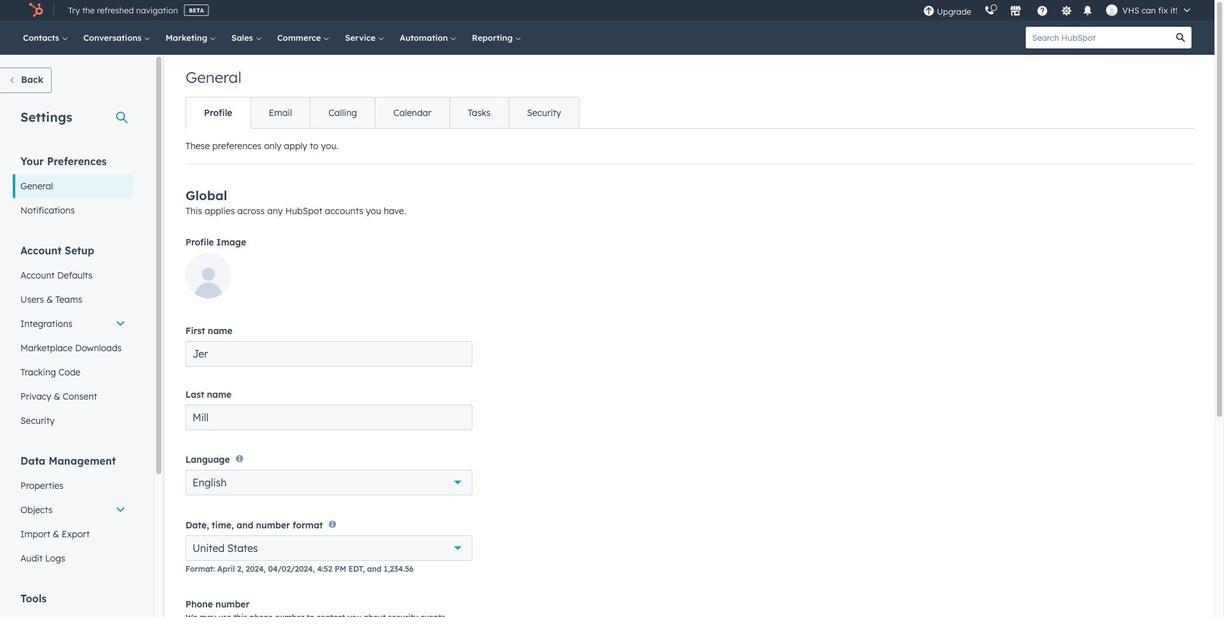 Task type: vqa. For each thing, say whether or not it's contained in the screenshot.
first Press to sort. IMAGE from right
no



Task type: describe. For each thing, give the bounding box(es) containing it.
account setup element
[[13, 244, 133, 433]]

your preferences element
[[13, 154, 133, 223]]

Search HubSpot search field
[[1026, 27, 1170, 48]]

marketplaces image
[[1010, 6, 1021, 17]]



Task type: locate. For each thing, give the bounding box(es) containing it.
menu
[[917, 0, 1200, 20]]

None text field
[[186, 341, 473, 367]]

navigation
[[186, 97, 580, 129]]

data management element
[[13, 454, 133, 571]]

jer mill image
[[1106, 4, 1118, 16]]

None text field
[[186, 405, 473, 431]]



